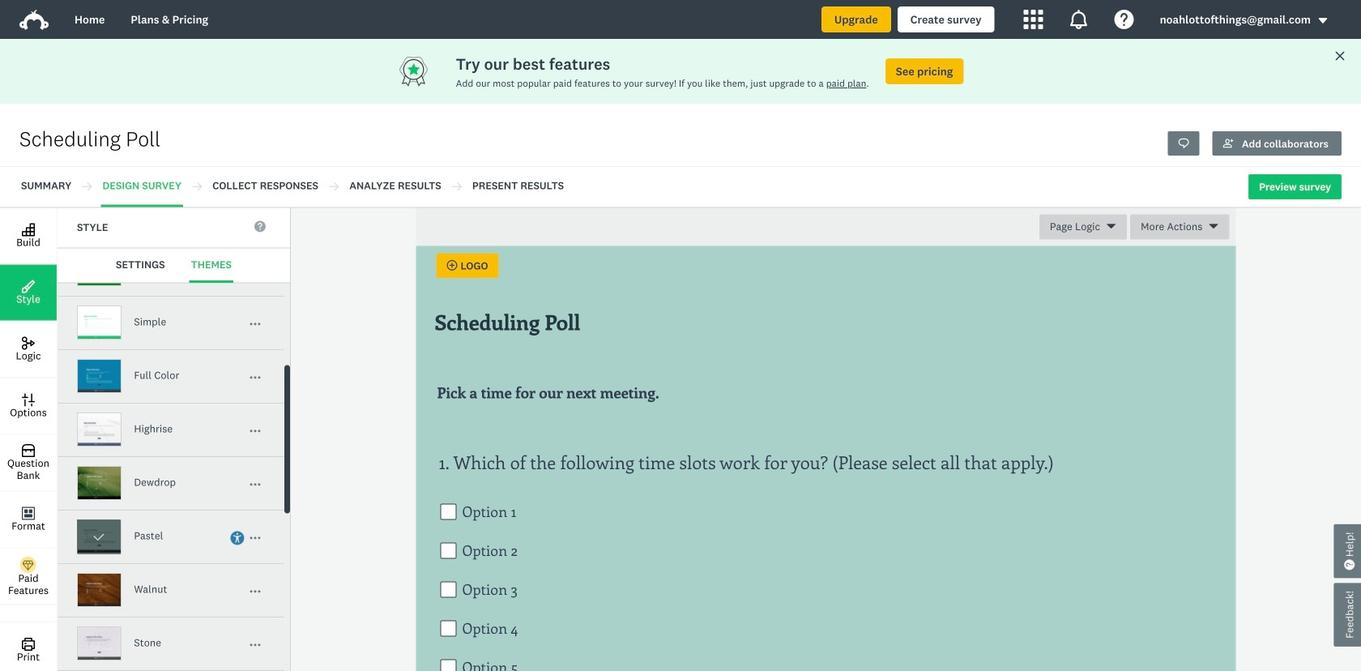 Task type: locate. For each thing, give the bounding box(es) containing it.
2 products icon image from the left
[[1070, 10, 1089, 29]]

help icon image
[[1115, 10, 1135, 29]]

surveymonkey logo image
[[19, 10, 49, 30]]

0 horizontal spatial products icon image
[[1024, 10, 1044, 29]]

1 horizontal spatial products icon image
[[1070, 10, 1089, 29]]

dropdown arrow image
[[1318, 15, 1329, 26]]

1 products icon image from the left
[[1024, 10, 1044, 29]]

products icon image
[[1024, 10, 1044, 29], [1070, 10, 1089, 29]]



Task type: vqa. For each thing, say whether or not it's contained in the screenshot.
2nd Products Icon from right
yes



Task type: describe. For each thing, give the bounding box(es) containing it.
rewards image
[[398, 55, 456, 88]]



